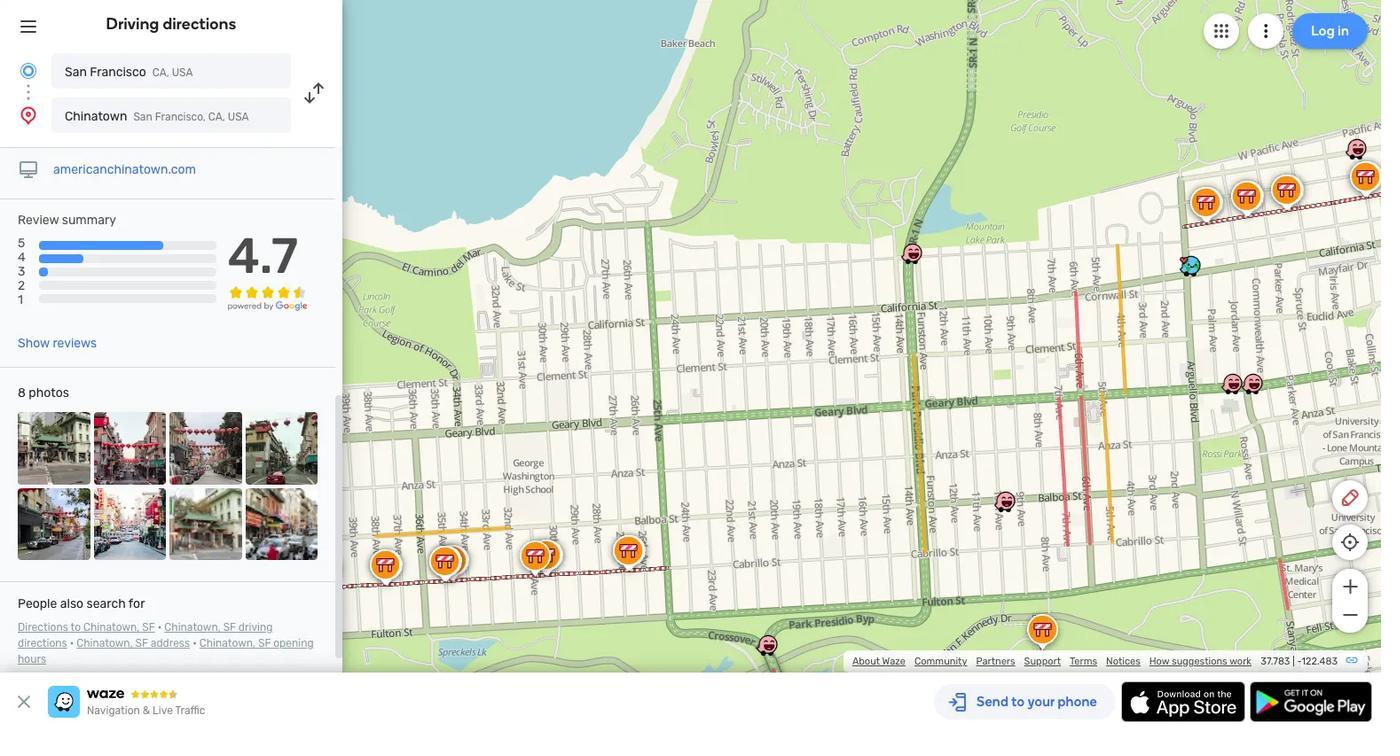 Task type: locate. For each thing, give the bounding box(es) containing it.
directions
[[163, 14, 236, 34], [18, 638, 67, 650]]

terms link
[[1070, 657, 1098, 668]]

1 horizontal spatial usa
[[228, 111, 249, 123]]

chinatown, sf opening hours link
[[18, 638, 314, 666]]

1 vertical spatial ca,
[[208, 111, 225, 123]]

image 8 of chinatown, sf image
[[245, 489, 318, 561]]

chinatown, for chinatown, sf address
[[77, 638, 133, 650]]

san left the francisco
[[65, 65, 87, 80]]

how suggestions work link
[[1150, 657, 1252, 668]]

sf inside chinatown, sf driving directions
[[223, 622, 236, 634]]

0 horizontal spatial directions
[[18, 638, 67, 650]]

review
[[18, 213, 59, 228]]

1 vertical spatial usa
[[228, 111, 249, 123]]

0 horizontal spatial san
[[65, 65, 87, 80]]

chinatown san francisco, ca, usa
[[65, 109, 249, 124]]

sf
[[142, 622, 155, 634], [223, 622, 236, 634], [135, 638, 148, 650], [258, 638, 271, 650]]

about waze community partners support terms notices how suggestions work
[[853, 657, 1252, 668]]

suggestions
[[1172, 657, 1228, 668]]

san inside chinatown san francisco, ca, usa
[[133, 111, 152, 123]]

chinatown, sf driving directions link
[[18, 622, 273, 650]]

sf for opening
[[258, 638, 271, 650]]

work
[[1230, 657, 1252, 668]]

0 vertical spatial directions
[[163, 14, 236, 34]]

0 horizontal spatial usa
[[172, 67, 193, 79]]

computer image
[[18, 160, 39, 181]]

1 horizontal spatial ca,
[[208, 111, 225, 123]]

ca, right francisco,
[[208, 111, 225, 123]]

0 vertical spatial ca,
[[152, 67, 169, 79]]

terms
[[1070, 657, 1098, 668]]

4.7
[[228, 227, 298, 286]]

support
[[1024, 657, 1061, 668]]

1
[[18, 293, 23, 308]]

directions to chinatown, sf link
[[18, 622, 155, 634]]

partners link
[[976, 657, 1016, 668]]

chinatown, inside chinatown, sf driving directions
[[164, 622, 221, 634]]

directions down directions
[[18, 638, 67, 650]]

1 vertical spatial directions
[[18, 638, 67, 650]]

|
[[1293, 657, 1295, 668]]

8
[[18, 386, 26, 401]]

1 horizontal spatial san
[[133, 111, 152, 123]]

francisco,
[[155, 111, 206, 123]]

link image
[[1345, 654, 1359, 668]]

chinatown,
[[83, 622, 140, 634], [164, 622, 221, 634], [77, 638, 133, 650], [199, 638, 256, 650]]

sf inside "chinatown, sf opening hours"
[[258, 638, 271, 650]]

americanchinatown.com link
[[53, 162, 196, 177]]

1 horizontal spatial directions
[[163, 14, 236, 34]]

usa up francisco,
[[172, 67, 193, 79]]

zoom in image
[[1339, 577, 1361, 598]]

navigation
[[87, 705, 140, 718]]

san francisco ca, usa
[[65, 65, 193, 80]]

ca, inside chinatown san francisco, ca, usa
[[208, 111, 225, 123]]

pencil image
[[1340, 488, 1361, 509]]

partners
[[976, 657, 1016, 668]]

navigation & live traffic
[[87, 705, 205, 718]]

0 horizontal spatial ca,
[[152, 67, 169, 79]]

3
[[18, 265, 25, 280]]

37.783 | -122.483
[[1261, 657, 1338, 668]]

directions
[[18, 622, 68, 634]]

chinatown, up address
[[164, 622, 221, 634]]

image 7 of chinatown, sf image
[[169, 489, 242, 561]]

0 vertical spatial usa
[[172, 67, 193, 79]]

chinatown, down directions to chinatown, sf link at left bottom
[[77, 638, 133, 650]]

directions right driving
[[163, 14, 236, 34]]

chinatown, sf opening hours
[[18, 638, 314, 666]]

chinatown, down search
[[83, 622, 140, 634]]

usa
[[172, 67, 193, 79], [228, 111, 249, 123]]

usa right francisco,
[[228, 111, 249, 123]]

address
[[151, 638, 190, 650]]

notices
[[1106, 657, 1141, 668]]

americanchinatown.com
[[53, 162, 196, 177]]

1 vertical spatial san
[[133, 111, 152, 123]]

chinatown, inside "chinatown, sf opening hours"
[[199, 638, 256, 650]]

ca,
[[152, 67, 169, 79], [208, 111, 225, 123]]

directions inside chinatown, sf driving directions
[[18, 638, 67, 650]]

location image
[[18, 105, 39, 126]]

waze
[[882, 657, 906, 668]]

san left francisco,
[[133, 111, 152, 123]]

live
[[153, 705, 173, 718]]

sf for driving
[[223, 622, 236, 634]]

how
[[1150, 657, 1170, 668]]

support link
[[1024, 657, 1061, 668]]

traffic
[[175, 705, 205, 718]]

san
[[65, 65, 87, 80], [133, 111, 152, 123]]

8 photos
[[18, 386, 69, 401]]

5 4 3 2 1
[[18, 236, 25, 308]]

chinatown, down driving
[[199, 638, 256, 650]]

chinatown, for chinatown, sf opening hours
[[199, 638, 256, 650]]

ca, right the francisco
[[152, 67, 169, 79]]

francisco
[[90, 65, 146, 80]]

directions to chinatown, sf
[[18, 622, 155, 634]]

122.483
[[1302, 657, 1338, 668]]



Task type: vqa. For each thing, say whether or not it's contained in the screenshot.
"-"
yes



Task type: describe. For each thing, give the bounding box(es) containing it.
37.783
[[1261, 657, 1290, 668]]

for
[[129, 597, 145, 612]]

chinatown, sf address
[[77, 638, 190, 650]]

chinatown, sf address link
[[77, 638, 190, 650]]

notices link
[[1106, 657, 1141, 668]]

to
[[71, 622, 81, 634]]

people also search for
[[18, 597, 145, 612]]

driving directions
[[106, 14, 236, 34]]

search
[[87, 597, 126, 612]]

x image
[[13, 692, 35, 713]]

photos
[[29, 386, 69, 401]]

people
[[18, 597, 57, 612]]

-
[[1298, 657, 1302, 668]]

driving
[[106, 14, 159, 34]]

also
[[60, 597, 84, 612]]

show
[[18, 336, 50, 351]]

2
[[18, 279, 25, 294]]

usa inside san francisco ca, usa
[[172, 67, 193, 79]]

usa inside chinatown san francisco, ca, usa
[[228, 111, 249, 123]]

4
[[18, 250, 25, 265]]

community
[[915, 657, 968, 668]]

0 vertical spatial san
[[65, 65, 87, 80]]

show reviews
[[18, 336, 97, 351]]

review summary
[[18, 213, 116, 228]]

image 3 of chinatown, sf image
[[169, 413, 242, 485]]

opening
[[273, 638, 314, 650]]

image 2 of chinatown, sf image
[[94, 413, 166, 485]]

image 4 of chinatown, sf image
[[245, 413, 318, 485]]

chinatown
[[65, 109, 127, 124]]

&
[[143, 705, 150, 718]]

5
[[18, 236, 25, 251]]

zoom out image
[[1339, 605, 1361, 626]]

sf for address
[[135, 638, 148, 650]]

image 1 of chinatown, sf image
[[18, 413, 90, 485]]

ca, inside san francisco ca, usa
[[152, 67, 169, 79]]

about waze link
[[853, 657, 906, 668]]

chinatown, sf driving directions
[[18, 622, 273, 650]]

image 5 of chinatown, sf image
[[18, 489, 90, 561]]

image 6 of chinatown, sf image
[[94, 489, 166, 561]]

driving
[[239, 622, 273, 634]]

reviews
[[53, 336, 97, 351]]

about
[[853, 657, 880, 668]]

community link
[[915, 657, 968, 668]]

current location image
[[18, 60, 39, 82]]

chinatown, for chinatown, sf driving directions
[[164, 622, 221, 634]]

summary
[[62, 213, 116, 228]]

hours
[[18, 654, 46, 666]]



